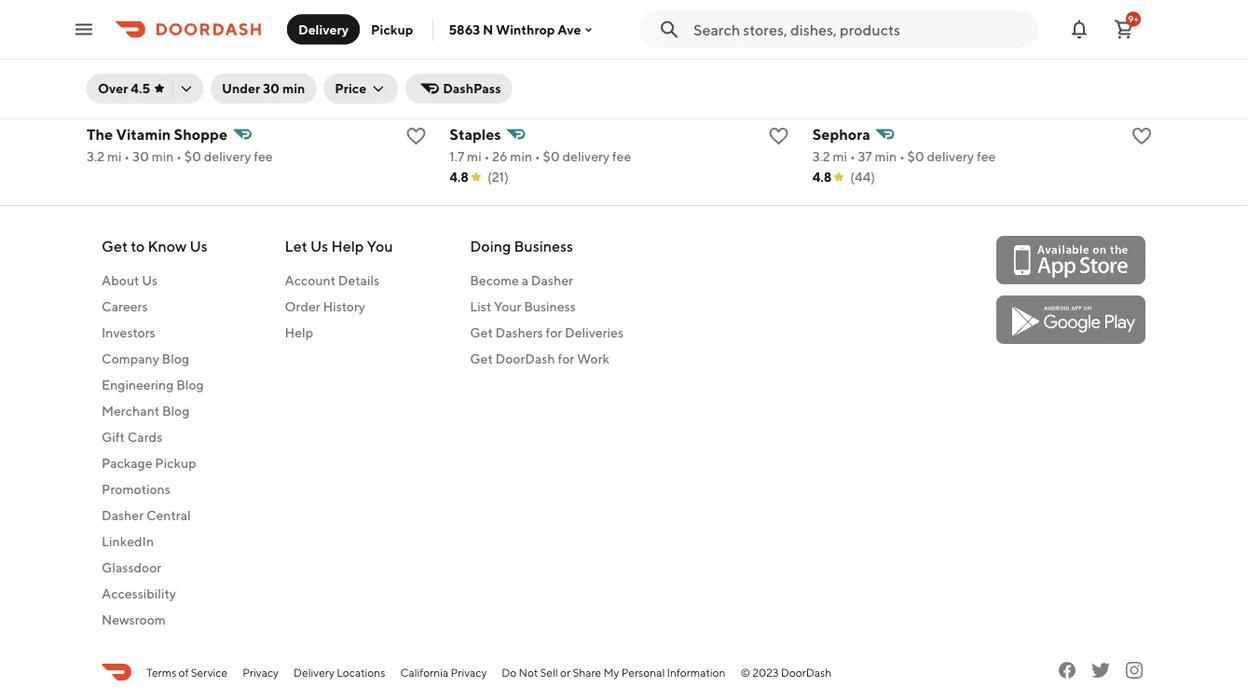 Task type: vqa. For each thing, say whether or not it's contained in the screenshot.
top Delivery
yes



Task type: locate. For each thing, give the bounding box(es) containing it.
the
[[87, 125, 113, 143]]

dashpass button
[[406, 74, 512, 104]]

details
[[338, 273, 380, 288]]

for left work
[[558, 351, 575, 366]]

0 horizontal spatial fee
[[254, 149, 273, 164]]

dasher central link
[[102, 506, 208, 525]]

fee for the vitamin shoppe
[[254, 149, 273, 164]]

delivery
[[204, 149, 251, 164], [563, 149, 610, 164], [927, 149, 975, 164]]

2 horizontal spatial $​0
[[908, 149, 925, 164]]

• left '26'
[[484, 149, 490, 164]]

share
[[573, 666, 602, 679]]

shoppe
[[174, 125, 228, 143]]

click to add this store to your saved list image
[[405, 125, 427, 147], [1131, 125, 1154, 147]]

0 horizontal spatial 30
[[132, 149, 149, 164]]

1 vertical spatial delivery
[[294, 666, 335, 679]]

2 3.2 from the left
[[813, 149, 831, 164]]

history
[[323, 299, 366, 314]]

delivery
[[298, 21, 349, 37], [294, 666, 335, 679]]

delivery right 37
[[927, 149, 975, 164]]

$​0 for staples
[[543, 149, 560, 164]]

pickup down gift cards link
[[155, 456, 196, 471]]

doordash right 2023 on the bottom of the page
[[781, 666, 832, 679]]

us up careers link
[[142, 273, 158, 288]]

delivery for delivery locations
[[294, 666, 335, 679]]

5 • from the left
[[850, 149, 856, 164]]

delivery inside button
[[298, 21, 349, 37]]

us right let
[[310, 237, 328, 255]]

3 $​0 from the left
[[908, 149, 925, 164]]

1 privacy from the left
[[243, 666, 279, 679]]

0 horizontal spatial pickup
[[155, 456, 196, 471]]

3.2 mi • 30 min • $​0 delivery fee
[[87, 149, 273, 164]]

of
[[179, 666, 189, 679]]

delivery up price
[[298, 21, 349, 37]]

careers
[[102, 299, 148, 314]]

price button
[[324, 74, 398, 104]]

• right '26'
[[535, 149, 541, 164]]

1 vertical spatial pickup
[[155, 456, 196, 471]]

doordash down dashers
[[496, 351, 555, 366]]

3.2 for the vitamin shoppe
[[87, 149, 105, 164]]

delivery down shoppe
[[204, 149, 251, 164]]

0 vertical spatial for
[[546, 325, 563, 340]]

list your business
[[470, 299, 576, 314]]

1 horizontal spatial 3.2
[[813, 149, 831, 164]]

pickup button
[[360, 14, 425, 44]]

1 vertical spatial blog
[[176, 377, 204, 393]]

central
[[146, 508, 191, 523]]

$​0 right 37
[[908, 149, 925, 164]]

1.7 mi • 26 min • $​0 delivery fee
[[450, 149, 632, 164]]

open menu image
[[73, 18, 95, 41]]

30 down vitamin
[[132, 149, 149, 164]]

dasher
[[531, 273, 573, 288], [102, 508, 144, 523]]

0 vertical spatial blog
[[162, 351, 189, 366]]

min
[[282, 81, 305, 96], [152, 149, 174, 164], [510, 149, 532, 164], [875, 149, 897, 164]]

0 vertical spatial help
[[331, 237, 364, 255]]

2023
[[753, 666, 779, 679]]

3.2 down the
[[87, 149, 105, 164]]

let us help you
[[285, 237, 393, 255]]

mi for sephora
[[833, 149, 848, 164]]

1 delivery from the left
[[204, 149, 251, 164]]

$​0 right '26'
[[543, 149, 560, 164]]

• left 37
[[850, 149, 856, 164]]

click to add this store to your saved list image for sephora
[[1131, 125, 1154, 147]]

• down vitamin
[[124, 149, 130, 164]]

2 privacy from the left
[[451, 666, 487, 679]]

my
[[604, 666, 620, 679]]

sell
[[540, 666, 558, 679]]

delivery right '26'
[[563, 149, 610, 164]]

doing
[[470, 237, 511, 255]]

engineering
[[102, 377, 174, 393]]

2 horizontal spatial delivery
[[927, 149, 975, 164]]

5863
[[449, 22, 480, 37]]

2 horizontal spatial fee
[[977, 149, 996, 164]]

blog down company blog link
[[176, 377, 204, 393]]

2 mi from the left
[[467, 149, 482, 164]]

the vitamin shoppe
[[87, 125, 228, 143]]

package
[[102, 456, 152, 471]]

3 delivery from the left
[[927, 149, 975, 164]]

0 horizontal spatial privacy
[[243, 666, 279, 679]]

4.8 left '(44)'
[[813, 169, 832, 185]]

4.8 for staples
[[450, 169, 469, 185]]

to
[[131, 237, 145, 255]]

deliveries
[[565, 325, 624, 340]]

1 horizontal spatial click to add this store to your saved list image
[[1131, 125, 1154, 147]]

1 vertical spatial doordash
[[781, 666, 832, 679]]

get for get doordash for work
[[470, 351, 493, 366]]

business down become a dasher link
[[524, 299, 576, 314]]

1 click to add this store to your saved list image from the left
[[405, 125, 427, 147]]

information
[[667, 666, 726, 679]]

over 4.5
[[98, 81, 150, 96]]

1 horizontal spatial fee
[[613, 149, 632, 164]]

min for staples
[[510, 149, 532, 164]]

0 horizontal spatial 3.2
[[87, 149, 105, 164]]

for
[[546, 325, 563, 340], [558, 351, 575, 366]]

0 horizontal spatial doordash
[[496, 351, 555, 366]]

4.8 down the 1.7
[[450, 169, 469, 185]]

do
[[502, 666, 517, 679]]

2 delivery from the left
[[563, 149, 610, 164]]

2 vertical spatial get
[[470, 351, 493, 366]]

us right know
[[190, 237, 208, 255]]

privacy left do
[[451, 666, 487, 679]]

promotions link
[[102, 480, 208, 499]]

delivery left locations
[[294, 666, 335, 679]]

• down shoppe
[[176, 149, 182, 164]]

privacy
[[243, 666, 279, 679], [451, 666, 487, 679]]

2 click to add this store to your saved list image from the left
[[1131, 125, 1154, 147]]

1 $​0 from the left
[[184, 149, 201, 164]]

glassdoor
[[102, 560, 162, 575]]

over
[[98, 81, 128, 96]]

dasher up list your business link
[[531, 273, 573, 288]]

2 horizontal spatial mi
[[833, 149, 848, 164]]

1 • from the left
[[124, 149, 130, 164]]

0 horizontal spatial $​0
[[184, 149, 201, 164]]

1 horizontal spatial privacy
[[451, 666, 487, 679]]

account details link
[[285, 271, 393, 290]]

blog for engineering blog
[[176, 377, 204, 393]]

mi
[[107, 149, 122, 164], [467, 149, 482, 164], [833, 149, 848, 164]]

0 vertical spatial business
[[514, 237, 573, 255]]

6 • from the left
[[900, 149, 905, 164]]

0 vertical spatial pickup
[[371, 21, 413, 37]]

blog down investors link
[[162, 351, 189, 366]]

delivery for sephora
[[927, 149, 975, 164]]

blog down engineering blog link
[[162, 403, 190, 419]]

order history
[[285, 299, 366, 314]]

1 horizontal spatial $​0
[[543, 149, 560, 164]]

blog for merchant blog
[[162, 403, 190, 419]]

1 vertical spatial 30
[[132, 149, 149, 164]]

$​0 for the vitamin shoppe
[[184, 149, 201, 164]]

get dashers for deliveries
[[470, 325, 624, 340]]

1 fee from the left
[[254, 149, 273, 164]]

2 vertical spatial blog
[[162, 403, 190, 419]]

business up become a dasher link
[[514, 237, 573, 255]]

us for let us help you
[[310, 237, 328, 255]]

1 vertical spatial dasher
[[102, 508, 144, 523]]

$​0 for sephora
[[908, 149, 925, 164]]

pickup inside package pickup link
[[155, 456, 196, 471]]

1 horizontal spatial 4.8
[[813, 169, 832, 185]]

1 horizontal spatial pickup
[[371, 21, 413, 37]]

mi right the 1.7
[[467, 149, 482, 164]]

fee
[[254, 149, 273, 164], [613, 149, 632, 164], [977, 149, 996, 164]]

0 horizontal spatial 4.8
[[450, 169, 469, 185]]

1 vertical spatial for
[[558, 351, 575, 366]]

linkedin link
[[102, 532, 208, 551]]

0 horizontal spatial help
[[285, 325, 313, 340]]

package pickup
[[102, 456, 196, 471]]

delivery button
[[287, 14, 360, 44]]

price
[[335, 81, 367, 96]]

3.2 mi • 37 min • $​0 delivery fee
[[813, 149, 996, 164]]

terms of service
[[146, 666, 228, 679]]

Store search: begin typing to search for stores available on DoorDash text field
[[694, 19, 1028, 40]]

promotions
[[102, 482, 170, 497]]

2 $​0 from the left
[[543, 149, 560, 164]]

4.8
[[450, 169, 469, 185], [813, 169, 832, 185]]

30 right 'under'
[[263, 81, 280, 96]]

min right '26'
[[510, 149, 532, 164]]

0 vertical spatial get
[[102, 237, 128, 255]]

1 horizontal spatial dasher
[[531, 273, 573, 288]]

2 4.8 from the left
[[813, 169, 832, 185]]

1 4.8 from the left
[[450, 169, 469, 185]]

2 • from the left
[[176, 149, 182, 164]]

for down list your business link
[[546, 325, 563, 340]]

1 3.2 from the left
[[87, 149, 105, 164]]

0 vertical spatial 30
[[263, 81, 280, 96]]

$​0 down shoppe
[[184, 149, 201, 164]]

• right 37
[[900, 149, 905, 164]]

2 fee from the left
[[613, 149, 632, 164]]

personal
[[622, 666, 665, 679]]

privacy right service
[[243, 666, 279, 679]]

1 vertical spatial get
[[470, 325, 493, 340]]

pickup up price button
[[371, 21, 413, 37]]

0 horizontal spatial click to add this store to your saved list image
[[405, 125, 427, 147]]

5863 n winthrop ave
[[449, 22, 581, 37]]

1.7
[[450, 149, 465, 164]]

newsroom
[[102, 612, 166, 628]]

min right 'under'
[[282, 81, 305, 96]]

under 30 min button
[[211, 74, 316, 104]]

know
[[148, 237, 187, 255]]

0 horizontal spatial delivery
[[204, 149, 251, 164]]

mi down the
[[107, 149, 122, 164]]

1 horizontal spatial delivery
[[563, 149, 610, 164]]

3 mi from the left
[[833, 149, 848, 164]]

us
[[190, 237, 208, 255], [310, 237, 328, 255], [142, 273, 158, 288]]

notification bell image
[[1069, 18, 1091, 41]]

dasher up linkedin
[[102, 508, 144, 523]]

1 horizontal spatial mi
[[467, 149, 482, 164]]

min inside button
[[282, 81, 305, 96]]

let
[[285, 237, 308, 255]]

help left you
[[331, 237, 364, 255]]

us for about us
[[142, 273, 158, 288]]

4.8 for sephora
[[813, 169, 832, 185]]

0 horizontal spatial mi
[[107, 149, 122, 164]]

help down order in the top of the page
[[285, 325, 313, 340]]

sephora
[[813, 125, 871, 143]]

get for get dashers for deliveries
[[470, 325, 493, 340]]

order history link
[[285, 297, 393, 316]]

dashpass
[[443, 81, 501, 96]]

1 horizontal spatial 30
[[263, 81, 280, 96]]

0 horizontal spatial dasher
[[102, 508, 144, 523]]

1 mi from the left
[[107, 149, 122, 164]]

fee for staples
[[613, 149, 632, 164]]

min down the vitamin shoppe on the top left of page
[[152, 149, 174, 164]]

2 horizontal spatial us
[[310, 237, 328, 255]]

vitamin
[[116, 125, 171, 143]]

•
[[124, 149, 130, 164], [176, 149, 182, 164], [484, 149, 490, 164], [535, 149, 541, 164], [850, 149, 856, 164], [900, 149, 905, 164]]

staples
[[450, 125, 501, 143]]

0 vertical spatial delivery
[[298, 21, 349, 37]]

min right 37
[[875, 149, 897, 164]]

0 horizontal spatial us
[[142, 273, 158, 288]]

mi down sephora on the top right of the page
[[833, 149, 848, 164]]

you
[[367, 237, 393, 255]]

9+
[[1129, 14, 1139, 24]]

3 fee from the left
[[977, 149, 996, 164]]

4 • from the left
[[535, 149, 541, 164]]

merchant blog
[[102, 403, 190, 419]]

cards
[[127, 429, 162, 445]]

business
[[514, 237, 573, 255], [524, 299, 576, 314]]

click to add this store to your saved list image for the vitamin shoppe
[[405, 125, 427, 147]]

3.2 down sephora on the top right of the page
[[813, 149, 831, 164]]



Task type: describe. For each thing, give the bounding box(es) containing it.
gift cards
[[102, 429, 162, 445]]

delivery for staples
[[563, 149, 610, 164]]

california privacy link
[[400, 664, 487, 681]]

1 vertical spatial help
[[285, 325, 313, 340]]

or
[[560, 666, 571, 679]]

order
[[285, 299, 320, 314]]

about
[[102, 273, 139, 288]]

delivery locations
[[294, 666, 386, 679]]

37
[[858, 149, 873, 164]]

click to add this store to your saved list image
[[768, 125, 790, 147]]

get doordash for work link
[[470, 350, 624, 368]]

min for the vitamin shoppe
[[152, 149, 174, 164]]

0 vertical spatial dasher
[[531, 273, 573, 288]]

investors
[[102, 325, 155, 340]]

terms of service link
[[146, 664, 228, 681]]

30 inside under 30 min button
[[263, 81, 280, 96]]

ave
[[558, 22, 581, 37]]

© 2023 doordash
[[741, 666, 832, 679]]

merchant
[[102, 403, 160, 419]]

0 items, open order cart image
[[1113, 18, 1136, 41]]

3 • from the left
[[484, 149, 490, 164]]

winthrop
[[496, 22, 555, 37]]

accessibility
[[102, 586, 176, 601]]

newsroom link
[[102, 611, 208, 629]]

list your business link
[[470, 297, 624, 316]]

gift cards link
[[102, 428, 208, 447]]

1 vertical spatial business
[[524, 299, 576, 314]]

blog for company blog
[[162, 351, 189, 366]]

account
[[285, 273, 336, 288]]

become a dasher
[[470, 273, 573, 288]]

company
[[102, 351, 159, 366]]

doing business
[[470, 237, 573, 255]]

doordash on instagram image
[[1124, 659, 1146, 682]]

dasher central
[[102, 508, 191, 523]]

min for sephora
[[875, 149, 897, 164]]

doordash on twitter image
[[1090, 659, 1113, 682]]

3.2 for sephora
[[813, 149, 831, 164]]

careers link
[[102, 297, 208, 316]]

become a dasher link
[[470, 271, 624, 290]]

delivery locations link
[[294, 664, 386, 681]]

become
[[470, 273, 519, 288]]

account details
[[285, 273, 380, 288]]

service
[[191, 666, 228, 679]]

9+ button
[[1106, 11, 1143, 48]]

gift
[[102, 429, 125, 445]]

company blog
[[102, 351, 189, 366]]

©
[[741, 666, 751, 679]]

accessibility link
[[102, 585, 208, 603]]

1 horizontal spatial help
[[331, 237, 364, 255]]

a
[[522, 273, 529, 288]]

1 horizontal spatial us
[[190, 237, 208, 255]]

n
[[483, 22, 493, 37]]

california privacy
[[400, 666, 487, 679]]

fee for sephora
[[977, 149, 996, 164]]

get for get to know us
[[102, 237, 128, 255]]

1 horizontal spatial doordash
[[781, 666, 832, 679]]

not
[[519, 666, 538, 679]]

(21)
[[488, 169, 509, 185]]

do not sell or share my personal information link
[[502, 664, 726, 681]]

0 vertical spatial doordash
[[496, 351, 555, 366]]

list
[[470, 299, 492, 314]]

engineering blog link
[[102, 376, 208, 394]]

for for doordash
[[558, 351, 575, 366]]

under 30 min
[[222, 81, 305, 96]]

dashers
[[496, 325, 543, 340]]

(44)
[[851, 169, 876, 185]]

about us
[[102, 273, 158, 288]]

delivery for delivery
[[298, 21, 349, 37]]

company blog link
[[102, 350, 208, 368]]

get to know us
[[102, 237, 208, 255]]

engineering blog
[[102, 377, 204, 393]]

privacy link
[[243, 664, 279, 681]]

over 4.5 button
[[87, 74, 203, 104]]

investors link
[[102, 324, 208, 342]]

for for dashers
[[546, 325, 563, 340]]

package pickup link
[[102, 454, 208, 473]]

glassdoor link
[[102, 559, 208, 577]]

delivery for the vitamin shoppe
[[204, 149, 251, 164]]

mi for the vitamin shoppe
[[107, 149, 122, 164]]

do not sell or share my personal information
[[502, 666, 726, 679]]

doordash on facebook image
[[1057, 659, 1079, 682]]

locations
[[337, 666, 386, 679]]

4.5
[[131, 81, 150, 96]]

pickup inside button
[[371, 21, 413, 37]]

mi for staples
[[467, 149, 482, 164]]

your
[[494, 299, 522, 314]]

work
[[577, 351, 610, 366]]

california
[[400, 666, 449, 679]]



